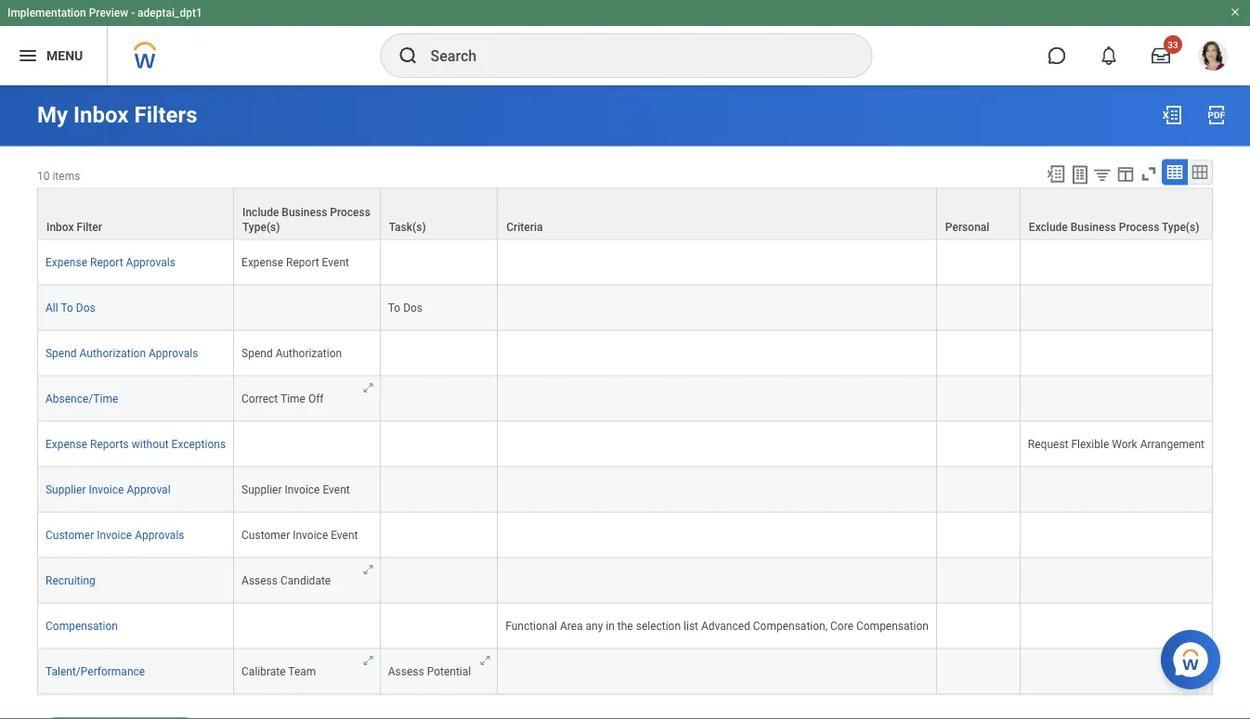 Task type: locate. For each thing, give the bounding box(es) containing it.
approvals
[[126, 256, 175, 269], [149, 347, 198, 360], [135, 529, 184, 542]]

invoice
[[89, 483, 124, 496], [285, 483, 320, 496], [97, 529, 132, 542], [293, 529, 328, 542]]

1 horizontal spatial report
[[286, 256, 319, 269]]

export to excel image for 10 items
[[1046, 164, 1066, 184]]

expense down "inbox filter"
[[46, 256, 87, 269]]

0 horizontal spatial customer
[[46, 529, 94, 542]]

2 authorization from the left
[[275, 347, 342, 360]]

1 row from the top
[[37, 188, 1213, 240]]

assess left candidate
[[242, 574, 278, 587]]

to right all
[[61, 301, 73, 314]]

assess potential cell
[[381, 650, 498, 695]]

type(s) inside include business process type(s)
[[242, 221, 280, 234]]

grow image inside calibrate team cell
[[361, 654, 375, 668]]

2 spend from the left
[[242, 347, 273, 360]]

0 vertical spatial process
[[330, 206, 371, 219]]

1 vertical spatial export to excel image
[[1046, 164, 1066, 184]]

customer for customer invoice event
[[242, 529, 290, 542]]

report down filter
[[90, 256, 123, 269]]

customer up assess candidate
[[242, 529, 290, 542]]

authorization for spend authorization
[[275, 347, 342, 360]]

area
[[560, 620, 583, 633]]

expand table image
[[1191, 163, 1209, 182]]

process down fullscreen icon
[[1119, 221, 1159, 234]]

view printable version (pdf) image
[[1205, 104, 1228, 126]]

export to excel image left view printable version (pdf) 'icon'
[[1161, 104, 1183, 126]]

grow image left 'assess potential'
[[361, 654, 375, 668]]

process for exclude business process type(s)
[[1119, 221, 1159, 234]]

business for exclude
[[1071, 221, 1116, 234]]

process for include business process type(s)
[[330, 206, 371, 219]]

event up customer invoice event
[[323, 483, 350, 496]]

supplier
[[46, 483, 86, 496], [242, 483, 282, 496]]

1 report from the left
[[90, 256, 123, 269]]

recruiting
[[46, 574, 95, 587]]

1 customer from the left
[[46, 529, 94, 542]]

personal button
[[937, 189, 1020, 239]]

inbox filter button
[[38, 189, 233, 239]]

fullscreen image
[[1139, 164, 1159, 184]]

time
[[280, 392, 306, 405]]

spend authorization approvals link
[[46, 347, 198, 360]]

report for event
[[286, 256, 319, 269]]

row containing all to dos
[[37, 286, 1213, 331]]

2 vertical spatial grow image
[[361, 654, 375, 668]]

0 vertical spatial grow image
[[361, 381, 375, 395]]

2 to from the left
[[388, 301, 400, 314]]

row containing customer invoice approvals
[[37, 513, 1213, 559]]

1 horizontal spatial customer
[[242, 529, 290, 542]]

2 compensation from the left
[[856, 620, 929, 633]]

functional area any in the selection list advanced compensation, core compensation
[[505, 620, 929, 633]]

2 vertical spatial event
[[331, 529, 358, 542]]

1 dos from the left
[[76, 301, 95, 314]]

search image
[[397, 45, 419, 67]]

0 horizontal spatial business
[[282, 206, 327, 219]]

report
[[90, 256, 123, 269], [286, 256, 319, 269]]

expense report event
[[242, 256, 349, 269]]

0 vertical spatial event
[[322, 256, 349, 269]]

invoice left approval
[[89, 483, 124, 496]]

row containing absence/time
[[37, 377, 1213, 422]]

dos right all
[[76, 301, 95, 314]]

6 row from the top
[[37, 422, 1213, 468]]

1 authorization from the left
[[79, 347, 146, 360]]

8 row from the top
[[37, 513, 1213, 559]]

row
[[37, 188, 1213, 240], [37, 240, 1213, 286], [37, 286, 1213, 331], [37, 331, 1213, 377], [37, 377, 1213, 422], [37, 422, 1213, 468], [37, 468, 1213, 513], [37, 513, 1213, 559], [37, 559, 1213, 604], [37, 604, 1213, 650], [37, 650, 1213, 695]]

preview
[[89, 7, 128, 20]]

expense down include
[[242, 256, 283, 269]]

grow image for calibrate team
[[361, 654, 375, 668]]

9 row from the top
[[37, 559, 1213, 604]]

1 horizontal spatial assess
[[388, 665, 424, 678]]

authorization up absence/time
[[79, 347, 146, 360]]

1 type(s) from the left
[[242, 221, 280, 234]]

1 vertical spatial process
[[1119, 221, 1159, 234]]

compensation right core
[[856, 620, 929, 633]]

33 button
[[1140, 35, 1182, 76]]

my
[[37, 102, 68, 128]]

absence/time link
[[46, 392, 118, 405]]

correct time off cell
[[234, 377, 381, 422]]

process inside include business process type(s)
[[330, 206, 371, 219]]

toolbar
[[1037, 159, 1213, 188]]

2 customer from the left
[[242, 529, 290, 542]]

2 supplier from the left
[[242, 483, 282, 496]]

invoice for supplier invoice approval
[[89, 483, 124, 496]]

grow image for assess candidate
[[361, 563, 375, 577]]

expense for expense report approvals
[[46, 256, 87, 269]]

exclude business process type(s) button
[[1021, 189, 1212, 239]]

approvals for expense report approvals
[[126, 256, 175, 269]]

row containing expense reports without exceptions
[[37, 422, 1213, 468]]

spend down all
[[46, 347, 77, 360]]

grow image inside correct time off cell
[[361, 381, 375, 395]]

process up expense report event
[[330, 206, 371, 219]]

0 horizontal spatial to
[[61, 301, 73, 314]]

event up assess candidate cell
[[331, 529, 358, 542]]

1 vertical spatial assess
[[388, 665, 424, 678]]

row containing compensation
[[37, 604, 1213, 650]]

expense reports without exceptions
[[46, 438, 226, 451]]

grow image inside assess candidate cell
[[361, 563, 375, 577]]

supplier up customer invoice event
[[242, 483, 282, 496]]

dos
[[76, 301, 95, 314], [403, 301, 423, 314]]

0 vertical spatial inbox
[[73, 102, 129, 128]]

implementation preview -   adeptai_dpt1
[[7, 7, 202, 20]]

spend up correct on the left of the page
[[242, 347, 273, 360]]

select to filter grid data image
[[1092, 165, 1113, 184]]

customer
[[46, 529, 94, 542], [242, 529, 290, 542]]

candidate
[[280, 574, 331, 587]]

inbox left filter
[[46, 221, 74, 234]]

to down task(s)
[[388, 301, 400, 314]]

items
[[52, 169, 80, 182]]

type(s)
[[242, 221, 280, 234], [1162, 221, 1199, 234]]

event down include business process type(s)
[[322, 256, 349, 269]]

recruiting link
[[46, 574, 95, 587]]

1 horizontal spatial supplier
[[242, 483, 282, 496]]

to
[[61, 301, 73, 314], [388, 301, 400, 314]]

business right include
[[282, 206, 327, 219]]

authorization for spend authorization approvals
[[79, 347, 146, 360]]

3 row from the top
[[37, 286, 1213, 331]]

row containing spend authorization approvals
[[37, 331, 1213, 377]]

event
[[322, 256, 349, 269], [323, 483, 350, 496], [331, 529, 358, 542]]

invoice up customer invoice event
[[285, 483, 320, 496]]

1 vertical spatial approvals
[[149, 347, 198, 360]]

business for include
[[282, 206, 327, 219]]

1 horizontal spatial type(s)
[[1162, 221, 1199, 234]]

all to dos
[[46, 301, 95, 314]]

1 spend from the left
[[46, 347, 77, 360]]

grow image right off
[[361, 381, 375, 395]]

authorization
[[79, 347, 146, 360], [275, 347, 342, 360]]

export to excel image left export to worksheets icon
[[1046, 164, 1066, 184]]

0 vertical spatial assess
[[242, 574, 278, 587]]

event for customer invoice event
[[331, 529, 358, 542]]

request
[[1028, 438, 1068, 451]]

customer invoice event
[[242, 529, 358, 542]]

1 grow image from the top
[[361, 381, 375, 395]]

7 row from the top
[[37, 468, 1213, 513]]

1 vertical spatial event
[[323, 483, 350, 496]]

compensation down recruiting
[[46, 620, 118, 633]]

1 horizontal spatial spend
[[242, 347, 273, 360]]

advanced
[[701, 620, 750, 633]]

assess
[[242, 574, 278, 587], [388, 665, 424, 678]]

invoice up candidate
[[293, 529, 328, 542]]

1 horizontal spatial process
[[1119, 221, 1159, 234]]

expense for expense report event
[[242, 256, 283, 269]]

spend
[[46, 347, 77, 360], [242, 347, 273, 360]]

adeptai_dpt1
[[138, 7, 202, 20]]

authorization up correct time off cell
[[275, 347, 342, 360]]

0 vertical spatial business
[[282, 206, 327, 219]]

personal
[[945, 221, 989, 234]]

off
[[308, 392, 324, 405]]

filter
[[77, 221, 102, 234]]

1 horizontal spatial authorization
[[275, 347, 342, 360]]

10 row from the top
[[37, 604, 1213, 650]]

correct
[[242, 392, 278, 405]]

cell
[[381, 240, 498, 286], [498, 240, 937, 286], [937, 240, 1021, 286], [1021, 240, 1213, 286], [234, 286, 381, 331], [498, 286, 937, 331], [937, 286, 1021, 331], [1021, 286, 1213, 331], [381, 331, 498, 377], [498, 331, 937, 377], [937, 331, 1021, 377], [1021, 331, 1213, 377], [381, 377, 498, 422], [498, 377, 937, 422], [937, 377, 1021, 422], [1021, 377, 1213, 422], [234, 422, 381, 468], [381, 422, 498, 468], [498, 422, 937, 468], [937, 422, 1021, 468], [381, 468, 498, 513], [498, 468, 937, 513], [937, 468, 1021, 513], [1021, 468, 1213, 513], [381, 513, 498, 559], [498, 513, 937, 559], [937, 513, 1021, 559], [1021, 513, 1213, 559], [381, 559, 498, 604], [498, 559, 937, 604], [937, 559, 1021, 604], [1021, 559, 1213, 604], [234, 604, 381, 650], [381, 604, 498, 650], [937, 604, 1021, 650], [1021, 604, 1213, 650], [498, 650, 937, 695], [937, 650, 1021, 695], [1021, 650, 1213, 695]]

2 type(s) from the left
[[1162, 221, 1199, 234]]

2 vertical spatial approvals
[[135, 529, 184, 542]]

include
[[242, 206, 279, 219]]

type(s) for include business process type(s)
[[242, 221, 280, 234]]

compensation
[[46, 620, 118, 633], [856, 620, 929, 633]]

inbox large image
[[1152, 46, 1170, 65]]

supplier up customer invoice approvals link
[[46, 483, 86, 496]]

assess left potential
[[388, 665, 424, 678]]

calibrate team cell
[[234, 650, 381, 695]]

1 to from the left
[[61, 301, 73, 314]]

business inside include business process type(s)
[[282, 206, 327, 219]]

0 horizontal spatial supplier
[[46, 483, 86, 496]]

0 horizontal spatial dos
[[76, 301, 95, 314]]

invoice for customer invoice approvals
[[97, 529, 132, 542]]

11 row from the top
[[37, 650, 1213, 695]]

0 horizontal spatial spend
[[46, 347, 77, 360]]

2 row from the top
[[37, 240, 1213, 286]]

the
[[617, 620, 633, 633]]

supplier invoice approval
[[46, 483, 170, 496]]

to dos
[[388, 301, 423, 314]]

1 vertical spatial inbox
[[46, 221, 74, 234]]

row containing recruiting
[[37, 559, 1213, 604]]

toolbar inside my inbox filters main content
[[1037, 159, 1213, 188]]

export to excel image
[[1161, 104, 1183, 126], [1046, 164, 1066, 184]]

talent/performance
[[46, 665, 145, 678]]

0 horizontal spatial process
[[330, 206, 371, 219]]

2 grow image from the top
[[361, 563, 375, 577]]

supplier invoice event
[[242, 483, 350, 496]]

5 row from the top
[[37, 377, 1213, 422]]

0 vertical spatial export to excel image
[[1161, 104, 1183, 126]]

3 grow image from the top
[[361, 654, 375, 668]]

1 horizontal spatial to
[[388, 301, 400, 314]]

request flexible work arrangement
[[1028, 438, 1205, 451]]

spend for spend authorization
[[242, 347, 273, 360]]

1 horizontal spatial business
[[1071, 221, 1116, 234]]

dos down task(s)
[[403, 301, 423, 314]]

business right exclude
[[1071, 221, 1116, 234]]

0 horizontal spatial report
[[90, 256, 123, 269]]

business
[[282, 206, 327, 219], [1071, 221, 1116, 234]]

compensation,
[[753, 620, 828, 633]]

type(s) down include
[[242, 221, 280, 234]]

4 row from the top
[[37, 331, 1213, 377]]

flexible
[[1071, 438, 1109, 451]]

1 horizontal spatial dos
[[403, 301, 423, 314]]

expense left reports
[[46, 438, 87, 451]]

include business process type(s) button
[[234, 189, 380, 239]]

assess for assess candidate
[[242, 574, 278, 587]]

0 vertical spatial approvals
[[126, 256, 175, 269]]

0 horizontal spatial type(s)
[[242, 221, 280, 234]]

customer up recruiting link
[[46, 529, 94, 542]]

expense
[[46, 256, 87, 269], [242, 256, 283, 269], [46, 438, 87, 451]]

report down include business process type(s)
[[286, 256, 319, 269]]

approvals for spend authorization approvals
[[149, 347, 198, 360]]

grow image
[[361, 381, 375, 395], [361, 563, 375, 577], [361, 654, 375, 668]]

arrangement
[[1140, 438, 1205, 451]]

supplier for supplier invoice approval
[[46, 483, 86, 496]]

invoice down 'supplier invoice approval' link
[[97, 529, 132, 542]]

calibrate team
[[242, 665, 316, 678]]

grow image right candidate
[[361, 563, 375, 577]]

1 vertical spatial grow image
[[361, 563, 375, 577]]

inbox right my
[[73, 102, 129, 128]]

0 horizontal spatial compensation
[[46, 620, 118, 633]]

process
[[330, 206, 371, 219], [1119, 221, 1159, 234]]

0 horizontal spatial export to excel image
[[1046, 164, 1066, 184]]

report for approvals
[[90, 256, 123, 269]]

1 compensation from the left
[[46, 620, 118, 633]]

1 supplier from the left
[[46, 483, 86, 496]]

type(s) down table icon
[[1162, 221, 1199, 234]]

0 horizontal spatial assess
[[242, 574, 278, 587]]

1 horizontal spatial compensation
[[856, 620, 929, 633]]

inbox inside 'popup button'
[[46, 221, 74, 234]]

1 vertical spatial business
[[1071, 221, 1116, 234]]

potential
[[427, 665, 471, 678]]

2 report from the left
[[286, 256, 319, 269]]

expense report approvals
[[46, 256, 175, 269]]

customer invoice approvals
[[46, 529, 184, 542]]

team
[[288, 665, 316, 678]]

grow image
[[478, 654, 492, 668]]

1 horizontal spatial export to excel image
[[1161, 104, 1183, 126]]

0 horizontal spatial authorization
[[79, 347, 146, 360]]



Task type: vqa. For each thing, say whether or not it's contained in the screenshot.
Profile Logan McNeil icon
yes



Task type: describe. For each thing, give the bounding box(es) containing it.
functional
[[505, 620, 557, 633]]

expense report approvals link
[[46, 256, 175, 269]]

exclude
[[1029, 221, 1068, 234]]

all
[[46, 301, 58, 314]]

notifications large image
[[1100, 46, 1118, 65]]

customer for customer invoice approvals
[[46, 529, 94, 542]]

export to worksheets image
[[1069, 164, 1091, 186]]

approval
[[127, 483, 170, 496]]

export to excel image for my inbox filters
[[1161, 104, 1183, 126]]

assess candidate
[[242, 574, 331, 587]]

click to view/edit grid preferences image
[[1115, 164, 1136, 184]]

supplier invoice approval link
[[46, 483, 170, 496]]

inbox filter
[[46, 221, 102, 234]]

in
[[606, 620, 615, 633]]

menu
[[46, 48, 83, 63]]

reports
[[90, 438, 129, 451]]

33
[[1168, 39, 1178, 50]]

assess potential
[[388, 665, 471, 678]]

type(s) for exclude business process type(s)
[[1162, 221, 1199, 234]]

filters
[[134, 102, 197, 128]]

expense reports without exceptions link
[[46, 438, 226, 451]]

any
[[586, 620, 603, 633]]

all to dos link
[[46, 301, 95, 314]]

assess candidate cell
[[234, 559, 381, 604]]

row containing include business process type(s)
[[37, 188, 1213, 240]]

my inbox filters main content
[[0, 85, 1250, 720]]

row containing supplier invoice approval
[[37, 468, 1213, 513]]

criteria
[[506, 221, 543, 234]]

spend for spend authorization approvals
[[46, 347, 77, 360]]

row containing expense report approvals
[[37, 240, 1213, 286]]

exceptions
[[171, 438, 226, 451]]

2 dos from the left
[[403, 301, 423, 314]]

invoice for supplier invoice event
[[285, 483, 320, 496]]

event for expense report event
[[322, 256, 349, 269]]

approvals for customer invoice approvals
[[135, 529, 184, 542]]

customer invoice approvals link
[[46, 529, 184, 542]]

include business process type(s)
[[242, 206, 371, 234]]

without
[[132, 438, 169, 451]]

implementation
[[7, 7, 86, 20]]

10
[[37, 169, 50, 182]]

calibrate
[[242, 665, 286, 678]]

menu button
[[0, 26, 107, 85]]

grow image for correct time off
[[361, 381, 375, 395]]

invoice for customer invoice event
[[293, 529, 328, 542]]

row containing talent/performance
[[37, 650, 1213, 695]]

core
[[830, 620, 853, 633]]

work
[[1112, 438, 1137, 451]]

talent/performance link
[[46, 665, 145, 678]]

assess for assess potential
[[388, 665, 424, 678]]

menu banner
[[0, 0, 1250, 85]]

selection
[[636, 620, 681, 633]]

list
[[684, 620, 698, 633]]

profile logan mcneil image
[[1198, 41, 1228, 74]]

spend authorization approvals
[[46, 347, 198, 360]]

-
[[131, 7, 135, 20]]

absence/time
[[46, 392, 118, 405]]

10 items
[[37, 169, 80, 182]]

event for supplier invoice event
[[323, 483, 350, 496]]

exclude business process type(s)
[[1029, 221, 1199, 234]]

task(s) button
[[381, 189, 497, 239]]

expense for expense reports without exceptions
[[46, 438, 87, 451]]

close environment banner image
[[1230, 7, 1241, 18]]

correct time off
[[242, 392, 324, 405]]

spend authorization
[[242, 347, 342, 360]]

criteria button
[[498, 189, 936, 239]]

compensation link
[[46, 620, 118, 633]]

task(s)
[[389, 221, 426, 234]]

table image
[[1166, 163, 1184, 182]]

justify image
[[17, 45, 39, 67]]

Search Workday  search field
[[430, 35, 834, 76]]

supplier for supplier invoice event
[[242, 483, 282, 496]]

my inbox filters
[[37, 102, 197, 128]]



